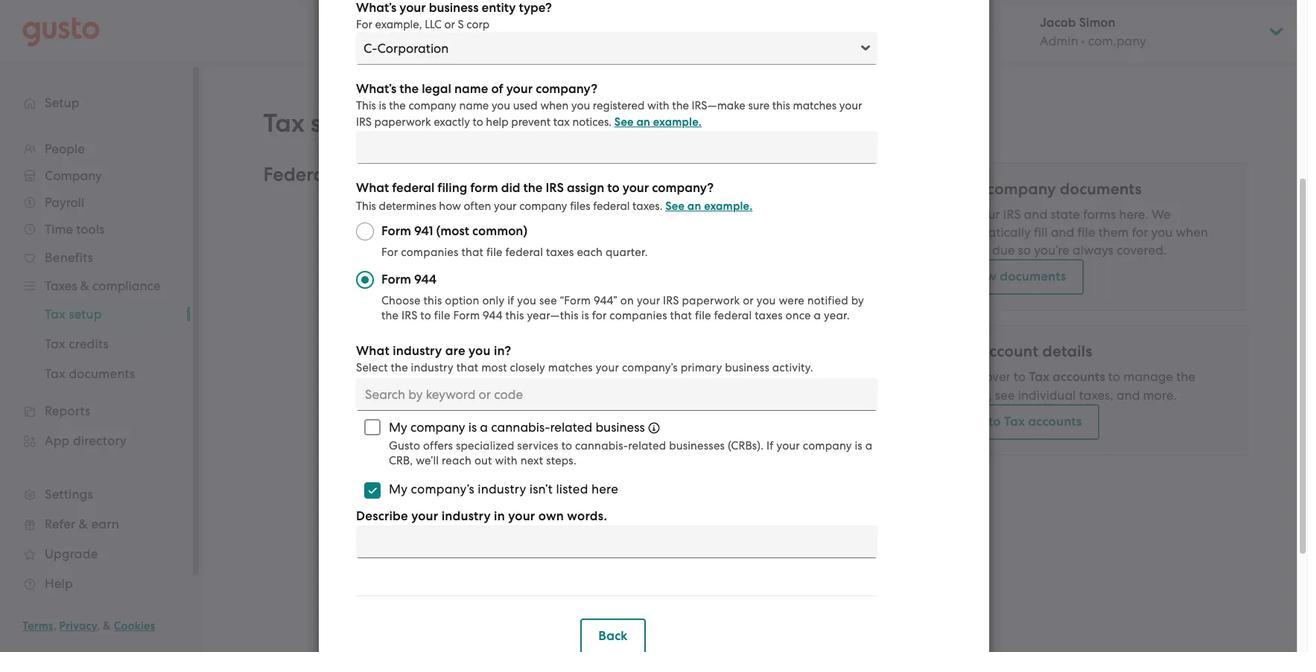 Task type: locate. For each thing, give the bounding box(es) containing it.
matches right closely
[[548, 361, 593, 375]]

describe
[[356, 509, 408, 525]]

1 vertical spatial business
[[725, 361, 770, 375]]

your inside the what industry are you in? select the industry that most closely matches your company's primary business activity.
[[596, 361, 619, 375]]

0 horizontal spatial matches
[[548, 361, 593, 375]]

industry down are
[[411, 361, 454, 375]]

in
[[494, 509, 505, 525]]

n/a up (most
[[457, 194, 480, 209]]

1 vertical spatial 944
[[483, 309, 503, 323]]

manage
[[1124, 370, 1173, 384]]

2 horizontal spatial this
[[772, 99, 790, 113]]

related up steps. at the bottom left of the page
[[550, 420, 593, 435]]

or inside form 944 choose this option only if you see "form 944" on your irs paperwork or you were notified by the irs to file form 944 this year—this is for companies that file federal taxes once a year.
[[743, 294, 754, 308]]

1 what from the top
[[356, 180, 389, 196]]

this
[[772, 99, 790, 113], [424, 294, 442, 308], [506, 309, 524, 323]]

None radio
[[356, 271, 374, 289]]

that
[[462, 246, 484, 259], [670, 309, 692, 323], [457, 361, 479, 375]]

0 vertical spatial federal
[[263, 163, 330, 186]]

federal for tax
[[378, 194, 422, 209]]

What industry are you in? field
[[356, 379, 878, 411]]

to right go
[[989, 414, 1001, 430]]

None checkbox
[[356, 411, 389, 444]]

this
[[356, 99, 376, 113], [356, 200, 376, 213]]

941
[[414, 224, 433, 239]]

tax inside "go to tax accounts" button
[[1004, 414, 1025, 430]]

0 horizontal spatial or
[[444, 18, 455, 31]]

view documents link
[[950, 259, 1084, 295]]

1 vertical spatial see
[[995, 388, 1015, 403]]

this up federal tax setup
[[356, 99, 376, 113]]

paperwork inside this is the company name you used when you registered with the irs—make sure this matches your irs paperwork exactly to help prevent tax notices.
[[374, 115, 431, 129]]

companies down on
[[610, 309, 667, 323]]

2 horizontal spatial a
[[866, 440, 873, 453]]

see inside see your irs and state forms here. we automatically fill and file them for you when they're due so you're always covered.
[[950, 207, 971, 222]]

see down your
[[950, 207, 971, 222]]

type
[[417, 224, 445, 239]]

1 horizontal spatial paperwork
[[682, 294, 740, 308]]

0 vertical spatial companies
[[401, 246, 459, 259]]

paperwork
[[374, 115, 431, 129], [682, 294, 740, 308]]

paperwork down legal
[[374, 115, 431, 129]]

llc
[[425, 18, 442, 31]]

for up covered.
[[1132, 225, 1148, 240]]

0 vertical spatial company?
[[536, 81, 598, 97]]

2 horizontal spatial see
[[950, 207, 971, 222]]

name
[[455, 81, 488, 97], [459, 99, 489, 113]]

0 vertical spatial example.
[[653, 115, 702, 129]]

irs right on
[[663, 294, 679, 308]]

0 vertical spatial my
[[389, 420, 407, 435]]

1 horizontal spatial taxes
[[755, 309, 783, 323]]

1 vertical spatial and
[[1051, 225, 1075, 240]]

your company documents
[[950, 180, 1142, 199]]

for left example,
[[356, 18, 372, 31]]

accounts down "individual"
[[1028, 414, 1082, 430]]

business up gusto offers specialized services to cannabis-related businesses (crbs). if your company is a crb, we'll reach out with next steps.
[[596, 420, 645, 435]]

1 this from the top
[[356, 99, 376, 113]]

1 vertical spatial n/a
[[457, 224, 480, 239]]

federal down common)
[[506, 246, 543, 259]]

1 vertical spatial taxes
[[755, 309, 783, 323]]

file up always
[[1078, 225, 1095, 240]]

when inside see your irs and state forms here. we automatically fill and file them for you when they're due so you're always covered.
[[1176, 225, 1208, 240]]

to inside head over to tax accounts
[[1014, 370, 1026, 384]]

company right if
[[803, 440, 852, 453]]

the
[[400, 81, 419, 97], [389, 99, 406, 113], [672, 99, 689, 113], [523, 180, 543, 196], [381, 309, 399, 323], [391, 361, 408, 375], [1177, 370, 1196, 384]]

my down crb,
[[389, 482, 408, 497]]

2 horizontal spatial business
[[725, 361, 770, 375]]

head
[[950, 370, 982, 384]]

1 vertical spatial this
[[424, 294, 442, 308]]

0 vertical spatial company's
[[622, 361, 678, 375]]

common)
[[472, 224, 528, 239]]

you down we
[[1152, 225, 1173, 240]]

, left &
[[97, 620, 100, 633]]

view documents
[[967, 269, 1066, 285]]

your
[[950, 180, 983, 199]]

0 vertical spatial business
[[429, 0, 479, 16]]

with inside this is the company name you used when you registered with the irs—make sure this matches your irs paperwork exactly to help prevent tax notices.
[[647, 99, 670, 113]]

n/a for company type
[[457, 224, 480, 239]]

1 vertical spatial when
[[1176, 225, 1208, 240]]

1 vertical spatial name
[[459, 99, 489, 113]]

2 vertical spatial form
[[453, 309, 480, 323]]

0 vertical spatial 944
[[414, 272, 437, 288]]

irs—make
[[692, 99, 746, 113]]

to left help at the left
[[473, 115, 483, 129]]

1 vertical spatial or
[[743, 294, 754, 308]]

file inside see your irs and state forms here. we automatically fill and file them for you when they're due so you're always covered.
[[1078, 225, 1095, 240]]

your inside gusto offers specialized services to cannabis-related businesses (crbs). if your company is a crb, we'll reach out with next steps.
[[777, 440, 800, 453]]

1 vertical spatial related
[[628, 440, 666, 453]]

filing
[[438, 180, 467, 196]]

1 horizontal spatial when
[[1176, 225, 1208, 240]]

taxes,
[[1079, 388, 1114, 403]]

this right sure
[[772, 99, 790, 113]]

0 vertical spatial cannabis-
[[491, 420, 550, 435]]

see an example. button down registered
[[615, 113, 702, 131]]

to inside this is the company name you used when you registered with the irs—make sure this matches your irs paperwork exactly to help prevent tax notices.
[[473, 115, 483, 129]]

0 horizontal spatial see
[[615, 115, 634, 129]]

1 vertical spatial example.
[[704, 200, 753, 213]]

a inside form 944 choose this option only if you see "form 944" on your irs paperwork or you were notified by the irs to file form 944 this year—this is for companies that file federal taxes once a year.
[[814, 309, 821, 323]]

for
[[1132, 225, 1148, 240], [592, 309, 607, 323]]

2 what's from the top
[[356, 81, 397, 97]]

0 vertical spatial when
[[540, 99, 569, 113]]

the right 'select'
[[391, 361, 408, 375]]

company left files
[[519, 200, 567, 213]]

0 horizontal spatial companies
[[401, 246, 459, 259]]

related
[[550, 420, 593, 435], [628, 440, 666, 453]]

related left businesses
[[628, 440, 666, 453]]

to down choose
[[420, 309, 431, 323]]

that down are
[[457, 361, 479, 375]]

see right taxes.
[[665, 200, 685, 213]]

2 what from the top
[[356, 343, 390, 359]]

0 vertical spatial this
[[356, 99, 376, 113]]

to right 'over' on the right of the page
[[1014, 370, 1026, 384]]

this inside this is the company name you used when you registered with the irs—make sure this matches your irs paperwork exactly to help prevent tax notices.
[[356, 99, 376, 113]]

and down manage
[[1117, 388, 1140, 403]]

form
[[381, 224, 411, 239], [381, 272, 411, 288], [453, 309, 480, 323]]

cannabis- inside gusto offers specialized services to cannabis-related businesses (crbs). if your company is a crb, we'll reach out with next steps.
[[575, 440, 628, 453]]

that inside form 944 choose this option only if you see "form 944" on your irs paperwork or you were notified by the irs to file form 944 this year—this is for companies that file federal taxes once a year.
[[670, 309, 692, 323]]

company up 'offers'
[[411, 420, 465, 435]]

form down deposit schedule
[[381, 272, 411, 288]]

1 vertical spatial with
[[495, 454, 518, 468]]

covered.
[[1117, 243, 1167, 258]]

0 vertical spatial an
[[637, 115, 650, 129]]

you
[[492, 99, 510, 113], [572, 99, 590, 113], [1152, 225, 1173, 240], [517, 294, 537, 308], [757, 294, 776, 308], [469, 343, 491, 359]]

company? up tax
[[536, 81, 598, 97]]

terms , privacy , & cookies
[[22, 620, 155, 633]]

see down 'over' on the right of the page
[[995, 388, 1015, 403]]

0 horizontal spatial see
[[539, 294, 557, 308]]

and up the 'fill'
[[1024, 207, 1048, 222]]

0 vertical spatial see
[[539, 294, 557, 308]]

2 vertical spatial and
[[1117, 388, 1140, 403]]

steps.
[[546, 454, 577, 468]]

assign
[[567, 180, 604, 196]]

quarter.
[[606, 246, 648, 259]]

1 horizontal spatial a
[[814, 309, 821, 323]]

when
[[540, 99, 569, 113], [1176, 225, 1208, 240]]

companies
[[401, 246, 459, 259], [610, 309, 667, 323]]

dialog
[[0, 0, 1308, 653]]

cannabis- up the services
[[491, 420, 550, 435]]

accounts
[[1053, 370, 1105, 385], [1028, 414, 1082, 430]]

irs inside this is the company name you used when you registered with the irs—make sure this matches your irs paperwork exactly to help prevent tax notices.
[[356, 115, 372, 129]]

schedule
[[391, 254, 445, 269]]

matches inside the what industry are you in? select the industry that most closely matches your company's primary business activity.
[[548, 361, 593, 375]]

1 my from the top
[[389, 420, 407, 435]]

file
[[1078, 225, 1095, 240], [486, 246, 503, 259], [434, 309, 450, 323], [695, 309, 711, 323]]

1 horizontal spatial example.
[[704, 200, 753, 213]]

for down 944"
[[592, 309, 607, 323]]

federal down tax setup
[[263, 163, 330, 186]]

more.
[[1143, 388, 1177, 403]]

the right did
[[523, 180, 543, 196]]

0 horizontal spatial and
[[1024, 207, 1048, 222]]

here
[[592, 482, 618, 497]]

0 horizontal spatial company?
[[536, 81, 598, 97]]

irs
[[356, 115, 372, 129], [546, 180, 564, 196], [1003, 207, 1021, 222], [663, 294, 679, 308], [402, 309, 418, 323]]

see inside to manage the details, see individual taxes, and more.
[[995, 388, 1015, 403]]

to up taxes,
[[1108, 370, 1121, 384]]

2 vertical spatial that
[[457, 361, 479, 375]]

1 horizontal spatial this
[[506, 309, 524, 323]]

what's up example,
[[356, 0, 397, 16]]

(most
[[436, 224, 469, 239]]

0 vertical spatial with
[[647, 99, 670, 113]]

tax right go
[[1004, 414, 1025, 430]]

or inside what's your business entity type? for example, llc or s corp
[[444, 18, 455, 31]]

what for what industry are you in?
[[356, 343, 390, 359]]

taxes inside the form 941 (most common) for companies that file federal taxes each quarter.
[[546, 246, 574, 259]]

they're
[[950, 243, 989, 258]]

see down registered
[[615, 115, 634, 129]]

see an example. button right taxes.
[[665, 197, 753, 215]]

2 vertical spatial business
[[596, 420, 645, 435]]

1 vertical spatial companies
[[610, 309, 667, 323]]

name down what's the legal name of your company?
[[459, 99, 489, 113]]

0 vertical spatial this
[[772, 99, 790, 113]]

with right out
[[495, 454, 518, 468]]

name inside this is the company name you used when you registered with the irs—make sure this matches your irs paperwork exactly to help prevent tax notices.
[[459, 99, 489, 113]]

an down registered
[[637, 115, 650, 129]]

1 horizontal spatial with
[[647, 99, 670, 113]]

irs up federal tax setup
[[356, 115, 372, 129]]

1 n/a from the top
[[457, 194, 480, 209]]

you're
[[1034, 243, 1070, 258]]

what up determines
[[356, 180, 389, 196]]

0 horizontal spatial a
[[480, 420, 488, 435]]

what's inside what's your business entity type? for example, llc or s corp
[[356, 0, 397, 16]]

is
[[379, 99, 386, 113], [582, 309, 589, 323], [468, 420, 477, 435], [855, 440, 863, 453]]

1 vertical spatial for
[[592, 309, 607, 323]]

2 n/a from the top
[[457, 224, 480, 239]]

0 horizontal spatial cannabis-
[[491, 420, 550, 435]]

see an example. button for what's the legal name of your company?
[[615, 113, 702, 131]]

0 horizontal spatial for
[[356, 18, 372, 31]]

the inside to manage the details, see individual taxes, and more.
[[1177, 370, 1196, 384]]

federal
[[263, 163, 330, 186], [378, 194, 422, 209]]

my company's industry isn't listed here
[[389, 482, 618, 497]]

944
[[414, 272, 437, 288], [483, 309, 503, 323]]

0 horizontal spatial an
[[637, 115, 650, 129]]

what inside the what industry are you in? select the industry that most closely matches your company's primary business activity.
[[356, 343, 390, 359]]

0 vertical spatial paperwork
[[374, 115, 431, 129]]

0 horizontal spatial business
[[429, 0, 479, 16]]

the left legal
[[400, 81, 419, 97]]

with inside gusto offers specialized services to cannabis-related businesses (crbs). if your company is a crb, we'll reach out with next steps.
[[495, 454, 518, 468]]

file up primary
[[695, 309, 711, 323]]

0 vertical spatial or
[[444, 18, 455, 31]]

2 this from the top
[[356, 200, 376, 213]]

company up the 'fill'
[[987, 180, 1056, 199]]

, left privacy link
[[53, 620, 56, 633]]

0 vertical spatial for
[[1132, 225, 1148, 240]]

and down "state"
[[1051, 225, 1075, 240]]

or left "were"
[[743, 294, 754, 308]]

the up see an example.
[[672, 99, 689, 113]]

business up s at the top left of page
[[429, 0, 479, 16]]

2 my from the top
[[389, 482, 408, 497]]

this inside 'what federal filing form did the irs assign to your company? this determines how often your company files federal taxes. see an example.'
[[356, 200, 376, 213]]

option
[[445, 294, 479, 308]]

an right taxes.
[[688, 200, 701, 213]]

choose
[[381, 294, 421, 308]]

tax up head at the bottom
[[950, 342, 976, 361]]

my for my company's industry isn't listed here
[[389, 482, 408, 497]]

name left the of
[[455, 81, 488, 97]]

0 horizontal spatial example.
[[653, 115, 702, 129]]

1 horizontal spatial for
[[381, 246, 398, 259]]

federal for setup
[[263, 163, 330, 186]]

what up 'select'
[[356, 343, 390, 359]]

the down choose
[[381, 309, 399, 323]]

taxes down "were"
[[755, 309, 783, 323]]

them
[[1099, 225, 1129, 240]]

1 vertical spatial an
[[688, 200, 701, 213]]

1 horizontal spatial see
[[995, 388, 1015, 403]]

each
[[577, 246, 603, 259]]

form down option
[[453, 309, 480, 323]]

1 vertical spatial what's
[[356, 81, 397, 97]]

matches inside this is the company name you used when you registered with the irs—make sure this matches your irs paperwork exactly to help prevent tax notices.
[[793, 99, 837, 113]]

see inside popup button
[[615, 115, 634, 129]]

0 vertical spatial form
[[381, 224, 411, 239]]

registered
[[593, 99, 645, 113]]

1 horizontal spatial or
[[743, 294, 754, 308]]

irs up automatically
[[1003, 207, 1021, 222]]

documents down so
[[1000, 269, 1066, 285]]

0 horizontal spatial ,
[[53, 620, 56, 633]]

1 horizontal spatial company?
[[652, 180, 714, 196]]

1 , from the left
[[53, 620, 56, 633]]

federal down the setup
[[378, 194, 422, 209]]

account
[[979, 342, 1039, 361]]

see an example. button for what federal filing form did the irs assign to your company?
[[665, 197, 753, 215]]

1 vertical spatial paperwork
[[682, 294, 740, 308]]

ein
[[425, 194, 445, 209]]

1 vertical spatial see an example. button
[[665, 197, 753, 215]]

back
[[599, 629, 628, 644]]

what inside 'what federal filing form did the irs assign to your company? this determines how often your company files federal taxes. see an example.'
[[356, 180, 389, 196]]

irs left assign
[[546, 180, 564, 196]]

1 vertical spatial that
[[670, 309, 692, 323]]

1 vertical spatial federal
[[378, 194, 422, 209]]

My company's industry isn't listed here checkbox
[[356, 475, 389, 507]]

1 what's from the top
[[356, 0, 397, 16]]

that up primary
[[670, 309, 692, 323]]

home image
[[22, 17, 100, 47]]

business inside what's your business entity type? for example, llc or s corp
[[429, 0, 479, 16]]

1 horizontal spatial see
[[665, 200, 685, 213]]

example. inside popup button
[[653, 115, 702, 129]]

go to tax accounts
[[967, 414, 1082, 430]]

by
[[851, 294, 864, 308]]

semiweekly
[[457, 254, 526, 269]]

1 vertical spatial my
[[389, 482, 408, 497]]

company's down reach
[[411, 482, 475, 497]]

0 horizontal spatial when
[[540, 99, 569, 113]]

over
[[985, 370, 1011, 384]]

1 vertical spatial a
[[480, 420, 488, 435]]

to up steps. at the bottom left of the page
[[562, 440, 572, 453]]

you up most
[[469, 343, 491, 359]]

this left option
[[424, 294, 442, 308]]

1 horizontal spatial related
[[628, 440, 666, 453]]

company
[[357, 224, 414, 239]]

head over to tax accounts
[[950, 370, 1105, 385]]

documents up forms
[[1060, 180, 1142, 199]]

1 horizontal spatial for
[[1132, 225, 1148, 240]]

(crbs).
[[728, 440, 764, 453]]

2 horizontal spatial and
[[1117, 388, 1140, 403]]

and inside to manage the details, see individual taxes, and more.
[[1117, 388, 1140, 403]]

0 vertical spatial and
[[1024, 207, 1048, 222]]

944 down only
[[483, 309, 503, 323]]

form inside the form 941 (most common) for companies that file federal taxes each quarter.
[[381, 224, 411, 239]]

1 horizontal spatial an
[[688, 200, 701, 213]]

this up company
[[356, 200, 376, 213]]

0 vertical spatial a
[[814, 309, 821, 323]]

taxes left each on the top of page
[[546, 246, 574, 259]]

1 horizontal spatial 944
[[483, 309, 503, 323]]

for inside form 944 choose this option only if you see "form 944" on your irs paperwork or you were notified by the irs to file form 944 this year—this is for companies that file federal taxes once a year.
[[592, 309, 607, 323]]

company? up taxes.
[[652, 180, 714, 196]]

0 horizontal spatial taxes
[[546, 246, 574, 259]]

what
[[356, 180, 389, 196], [356, 343, 390, 359]]

2 vertical spatial a
[[866, 440, 873, 453]]

accounts up taxes,
[[1053, 370, 1105, 385]]

your inside what's your business entity type? for example, llc or s corp
[[400, 0, 426, 16]]

0 vertical spatial what
[[356, 180, 389, 196]]

this inside this is the company name you used when you registered with the irs—make sure this matches your irs paperwork exactly to help prevent tax notices.
[[772, 99, 790, 113]]

my up gusto
[[389, 420, 407, 435]]

file inside the form 941 (most common) for companies that file federal taxes each quarter.
[[486, 246, 503, 259]]

example,
[[375, 18, 422, 31]]

or
[[444, 18, 455, 31], [743, 294, 754, 308]]

notices.
[[573, 115, 612, 129]]

0 horizontal spatial for
[[592, 309, 607, 323]]

tax up "individual"
[[1029, 370, 1050, 385]]

0 horizontal spatial paperwork
[[374, 115, 431, 129]]

1 horizontal spatial cannabis-
[[575, 440, 628, 453]]

1 vertical spatial what
[[356, 343, 390, 359]]

to inside form 944 choose this option only if you see "form 944" on your irs paperwork or you were notified by the irs to file form 944 this year—this is for companies that file federal taxes once a year.
[[420, 309, 431, 323]]

to right assign
[[607, 180, 620, 196]]

the inside the what industry are you in? select the industry that most closely matches your company's primary business activity.
[[391, 361, 408, 375]]

0 horizontal spatial 944
[[414, 272, 437, 288]]

help
[[486, 115, 509, 129]]

what's up setup at the top left
[[356, 81, 397, 97]]

federal up primary
[[714, 309, 752, 323]]

cannabis- up steps. at the bottom left of the page
[[575, 440, 628, 453]]

None radio
[[356, 223, 374, 241]]

with up see an example.
[[647, 99, 670, 113]]

1 vertical spatial accounts
[[1028, 414, 1082, 430]]

gusto
[[389, 440, 420, 453]]

business left activity. on the right bottom
[[725, 361, 770, 375]]

individual
[[1018, 388, 1076, 403]]

details,
[[950, 388, 992, 403]]

1 vertical spatial form
[[381, 272, 411, 288]]

the inside form 944 choose this option only if you see "form 944" on your irs paperwork or you were notified by the irs to file form 944 this year—this is for companies that file federal taxes once a year.
[[381, 309, 399, 323]]

federal right files
[[593, 200, 630, 213]]

year.
[[824, 309, 850, 323]]



Task type: vqa. For each thing, say whether or not it's contained in the screenshot.
Federal EIN 'N/A'
yes



Task type: describe. For each thing, give the bounding box(es) containing it.
did
[[501, 180, 520, 196]]

always
[[1073, 243, 1114, 258]]

next
[[521, 454, 543, 468]]

this is the company name you used when you registered with the irs—make sure this matches your irs paperwork exactly to help prevent tax notices.
[[356, 99, 862, 129]]

back button
[[581, 619, 646, 653]]

paperwork inside form 944 choose this option only if you see "form 944" on your irs paperwork or you were notified by the irs to file form 944 this year—this is for companies that file federal taxes once a year.
[[682, 294, 740, 308]]

what's the legal name of your company?
[[356, 81, 598, 97]]

activity.
[[772, 361, 813, 375]]

for inside the form 941 (most common) for companies that file federal taxes each quarter.
[[381, 246, 398, 259]]

dialog containing what's your business entity type?
[[0, 0, 1308, 653]]

what's for what's the legal name of your company?
[[356, 81, 397, 97]]

see inside form 944 choose this option only if you see "form 944" on your irs paperwork or you were notified by the irs to file form 944 this year—this is for companies that file federal taxes once a year.
[[539, 294, 557, 308]]

you inside see your irs and state forms here. we automatically fill and file them for you when they're due so you're always covered.
[[1152, 225, 1173, 240]]

what's for what's your business entity type? for example, llc or s corp
[[356, 0, 397, 16]]

to inside gusto offers specialized services to cannabis-related businesses (crbs). if your company is a crb, we'll reach out with next steps.
[[562, 440, 572, 453]]

2 vertical spatial this
[[506, 309, 524, 323]]

tax account details
[[950, 342, 1093, 361]]

see an example.
[[615, 115, 702, 129]]

describe your industry in your own words.
[[356, 509, 607, 525]]

1 horizontal spatial business
[[596, 420, 645, 435]]

forms
[[1083, 207, 1116, 222]]

account menu element
[[1021, 0, 1286, 63]]

federal up determines
[[392, 180, 435, 196]]

closely
[[510, 361, 545, 375]]

0 horizontal spatial this
[[424, 294, 442, 308]]

irs inside 'what federal filing form did the irs assign to your company? this determines how often your company files federal taxes. see an example.'
[[546, 180, 564, 196]]

primary
[[681, 361, 722, 375]]

own
[[538, 509, 564, 525]]

company inside gusto offers specialized services to cannabis-related businesses (crbs). if your company is a crb, we'll reach out with next steps.
[[803, 440, 852, 453]]

privacy link
[[59, 620, 97, 633]]

form for form 944
[[381, 272, 411, 288]]

for inside what's your business entity type? for example, llc or s corp
[[356, 18, 372, 31]]

taxes.
[[633, 200, 663, 213]]

automatically
[[950, 225, 1031, 240]]

an inside 'what federal filing form did the irs assign to your company? this determines how often your company files federal taxes. see an example.'
[[688, 200, 701, 213]]

file down option
[[434, 309, 450, 323]]

company inside this is the company name you used when you registered with the irs—make sure this matches your irs paperwork exactly to help prevent tax notices.
[[409, 99, 457, 113]]

business inside the what industry are you in? select the industry that most closely matches your company's primary business activity.
[[725, 361, 770, 375]]

your inside see your irs and state forms here. we automatically fill and file them for you when they're due so you're always covered.
[[974, 207, 1000, 222]]

your inside form 944 choose this option only if you see "form 944" on your irs paperwork or you were notified by the irs to file form 944 this year—this is for companies that file federal taxes once a year.
[[637, 294, 660, 308]]

2 , from the left
[[97, 620, 100, 633]]

you left "were"
[[757, 294, 776, 308]]

go
[[967, 414, 985, 430]]

you right the if
[[517, 294, 537, 308]]

services
[[517, 440, 559, 453]]

you up help at the left
[[492, 99, 510, 113]]

tax left the setup
[[335, 163, 366, 186]]

to inside button
[[989, 414, 1001, 430]]

federal tax setup
[[263, 163, 422, 186]]

cookies
[[114, 620, 155, 633]]

see inside 'what federal filing form did the irs assign to your company? this determines how often your company files federal taxes. see an example.'
[[665, 200, 685, 213]]

businesses
[[669, 440, 725, 453]]

exactly
[[434, 115, 470, 129]]

on
[[621, 294, 634, 308]]

what federal filing form did the irs assign to your company? this determines how often your company files federal taxes. see an example.
[[356, 180, 753, 213]]

companies inside form 944 choose this option only if you see "form 944" on your irs paperwork or you were notified by the irs to file form 944 this year—this is for companies that file federal taxes once a year.
[[610, 309, 667, 323]]

1 horizontal spatial and
[[1051, 225, 1075, 240]]

for inside see your irs and state forms here. we automatically fill and file them for you when they're due so you're always covered.
[[1132, 225, 1148, 240]]

of
[[491, 81, 503, 97]]

details
[[1043, 342, 1093, 361]]

your inside this is the company name you used when you registered with the irs—make sure this matches your irs paperwork exactly to help prevent tax notices.
[[840, 99, 862, 113]]

a inside gusto offers specialized services to cannabis-related businesses (crbs). if your company is a crb, we'll reach out with next steps.
[[866, 440, 873, 453]]

year—this
[[527, 309, 579, 323]]

deposit
[[343, 254, 388, 269]]

if
[[508, 294, 514, 308]]

What's the legal name of your company? text field
[[356, 131, 878, 164]]

the right setup at the top left
[[389, 99, 406, 113]]

privacy
[[59, 620, 97, 633]]

tax left setup at the top left
[[263, 108, 305, 139]]

select
[[356, 361, 388, 375]]

fill
[[1034, 225, 1048, 240]]

specialized
[[456, 440, 514, 453]]

is inside this is the company name you used when you registered with the irs—make sure this matches your irs paperwork exactly to help prevent tax notices.
[[379, 99, 386, 113]]

that inside the form 941 (most common) for companies that file federal taxes each quarter.
[[462, 246, 484, 259]]

see for see an example.
[[615, 115, 634, 129]]

accounts inside button
[[1028, 414, 1082, 430]]

federal inside the form 941 (most common) for companies that file federal taxes each quarter.
[[506, 246, 543, 259]]

companies inside the form 941 (most common) for companies that file federal taxes each quarter.
[[401, 246, 459, 259]]

"form
[[560, 294, 591, 308]]

type?
[[519, 0, 552, 16]]

my for my company is a cannabis-related business
[[389, 420, 407, 435]]

here.
[[1119, 207, 1149, 222]]

view
[[967, 269, 997, 285]]

what's your business entity type? for example, llc or s corp
[[356, 0, 552, 31]]

often
[[464, 200, 491, 213]]

cookies button
[[114, 618, 155, 636]]

to inside to manage the details, see individual taxes, and more.
[[1108, 370, 1121, 384]]

that inside the what industry are you in? select the industry that most closely matches your company's primary business activity.
[[457, 361, 479, 375]]

we
[[1152, 207, 1171, 222]]

terms link
[[22, 620, 53, 633]]

isn't
[[530, 482, 553, 497]]

setup
[[311, 108, 376, 139]]

0 vertical spatial related
[[550, 420, 593, 435]]

related inside gusto offers specialized services to cannabis-related businesses (crbs). if your company is a crb, we'll reach out with next steps.
[[628, 440, 666, 453]]

is inside gusto offers specialized services to cannabis-related businesses (crbs). if your company is a crb, we'll reach out with next steps.
[[855, 440, 863, 453]]

s
[[458, 18, 464, 31]]

you inside the what industry are you in? select the industry that most closely matches your company's primary business activity.
[[469, 343, 491, 359]]

what for what federal filing form did the irs assign to your company?
[[356, 180, 389, 196]]

taxes inside form 944 choose this option only if you see "form 944" on your irs paperwork or you were notified by the irs to file form 944 this year—this is for companies that file federal taxes once a year.
[[755, 309, 783, 323]]

the inside 'what federal filing form did the irs assign to your company? this determines how often your company files federal taxes. see an example.'
[[523, 180, 543, 196]]

out
[[475, 454, 492, 468]]

company's inside the what industry are you in? select the industry that most closely matches your company's primary business activity.
[[622, 361, 678, 375]]

offers
[[423, 440, 453, 453]]

0 vertical spatial documents
[[1060, 180, 1142, 199]]

is inside form 944 choose this option only if you see "form 944" on your irs paperwork or you were notified by the irs to file form 944 this year—this is for companies that file federal taxes once a year.
[[582, 309, 589, 323]]

federal inside form 944 choose this option only if you see "form 944" on your irs paperwork or you were notified by the irs to file form 944 this year—this is for companies that file federal taxes once a year.
[[714, 309, 752, 323]]

in?
[[494, 343, 511, 359]]

corp
[[467, 18, 490, 31]]

you up notices. on the left top
[[572, 99, 590, 113]]

sure
[[748, 99, 770, 113]]

0 horizontal spatial company's
[[411, 482, 475, 497]]

industry left in
[[442, 509, 491, 525]]

listed
[[556, 482, 588, 497]]

industry up in
[[478, 482, 526, 497]]

prevent
[[511, 115, 551, 129]]

0 vertical spatial name
[[455, 81, 488, 97]]

tax
[[553, 115, 570, 129]]

see for see your irs and state forms here. we automatically fill and file them for you when they're due so you're always covered.
[[950, 207, 971, 222]]

company? inside 'what federal filing form did the irs assign to your company? this determines how often your company files federal taxes. see an example.'
[[652, 180, 714, 196]]

example. inside 'what federal filing form did the irs assign to your company? this determines how often your company files federal taxes. see an example.'
[[704, 200, 753, 213]]

federal ein
[[378, 194, 445, 209]]

form for form 941 (most common)
[[381, 224, 411, 239]]

tax setup
[[263, 108, 376, 139]]

irs down choose
[[402, 309, 418, 323]]

legal
[[422, 81, 451, 97]]

to inside 'what federal filing form did the irs assign to your company? this determines how often your company files federal taxes. see an example.'
[[607, 180, 620, 196]]

industry left are
[[393, 343, 442, 359]]

1 vertical spatial documents
[[1000, 269, 1066, 285]]

see your irs and state forms here. we automatically fill and file them for you when they're due so you're always covered.
[[950, 207, 1208, 258]]

we'll
[[416, 454, 439, 468]]

irs inside see your irs and state forms here. we automatically fill and file them for you when they're due so you're always covered.
[[1003, 207, 1021, 222]]

form 944 choose this option only if you see "form 944" on your irs paperwork or you were notified by the irs to file form 944 this year—this is for companies that file federal taxes once a year.
[[381, 272, 864, 323]]

state
[[1051, 207, 1080, 222]]

used
[[513, 99, 538, 113]]

when inside this is the company name you used when you registered with the irs—make sure this matches your irs paperwork exactly to help prevent tax notices.
[[540, 99, 569, 113]]

gusto offers specialized services to cannabis-related businesses (crbs). if your company is a crb, we'll reach out with next steps.
[[389, 440, 873, 468]]

go to tax accounts button
[[950, 405, 1100, 440]]

entity
[[482, 0, 516, 16]]

to manage the details, see individual taxes, and more.
[[950, 370, 1196, 403]]

terms
[[22, 620, 53, 633]]

form 941 (most common) for companies that file federal taxes each quarter.
[[381, 224, 648, 259]]

0 vertical spatial accounts
[[1053, 370, 1105, 385]]

company inside 'what federal filing form did the irs assign to your company? this determines how often your company files federal taxes. see an example.'
[[519, 200, 567, 213]]

due
[[992, 243, 1015, 258]]

notified
[[807, 294, 848, 308]]

Describe your industry in your own words. field
[[356, 526, 878, 559]]

an inside popup button
[[637, 115, 650, 129]]

determines
[[379, 200, 436, 213]]

n/a for federal ein
[[457, 194, 480, 209]]

reach
[[442, 454, 472, 468]]

if
[[767, 440, 774, 453]]

are
[[445, 343, 465, 359]]



